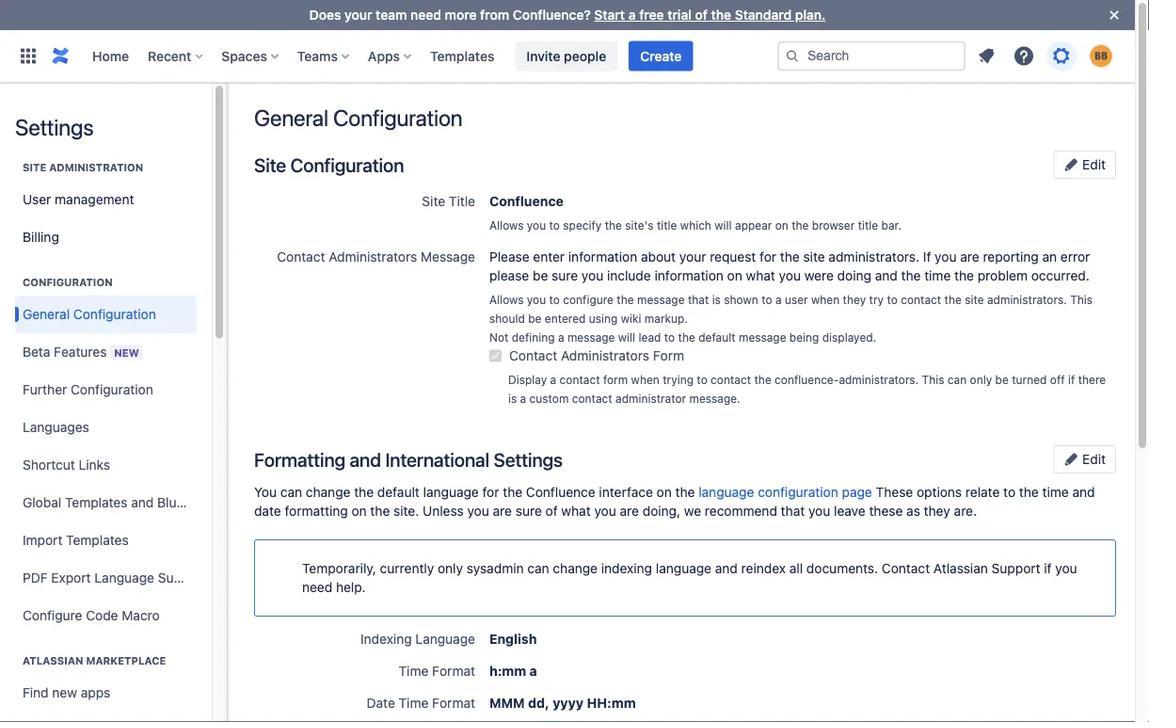 Task type: locate. For each thing, give the bounding box(es) containing it.
your
[[345, 7, 373, 23], [680, 249, 707, 265]]

2 time from the top
[[399, 696, 429, 711]]

contact for contact administrators message
[[277, 249, 325, 265]]

0 vertical spatial will
[[715, 218, 732, 232]]

1 vertical spatial will
[[619, 331, 636, 344]]

1 horizontal spatial atlassian
[[934, 561, 989, 576]]

are up the sysadmin
[[493, 503, 512, 519]]

and inside temporarily, currently only sysadmin can change indexing language and reindex all documents. contact atlassian support if you need help.
[[716, 561, 738, 576]]

0 horizontal spatial language
[[95, 570, 154, 586]]

1 vertical spatial this
[[923, 373, 945, 386]]

0 vertical spatial allows
[[490, 218, 524, 232]]

allows up should
[[490, 293, 524, 306]]

edit down there
[[1080, 452, 1107, 467]]

edit link for formatting and international settings
[[1054, 445, 1117, 474]]

the right try
[[945, 293, 962, 306]]

default inside please enter information about your request for the site administrators. if you are reporting an error please be sure you include information on what you were doing and the time the problem occurred. allows you to configure the message that is shown to a user when they try to contact the site administrators. this should be entered using wiki markup. not defining a message will lead to the default message being displayed.
[[699, 331, 736, 344]]

will inside please enter information about your request for the site administrators. if you are reporting an error please be sure you include information on what you were doing and the time the problem occurred. allows you to configure the message that is shown to a user when they try to contact the site administrators. this should be entered using wiki markup. not defining a message will lead to the default message being displayed.
[[619, 331, 636, 344]]

2 horizontal spatial contact
[[882, 561, 931, 576]]

0 vertical spatial can
[[948, 373, 967, 386]]

default
[[699, 331, 736, 344], [378, 485, 420, 500]]

sure down enter at the top of page
[[552, 268, 578, 283]]

administrators. down problem
[[988, 293, 1068, 306]]

on inside these options relate to the time and date formatting on the site. unless you are sure of what you are doing, we recommend that you leave these as they are.
[[352, 503, 367, 519]]

export
[[51, 570, 91, 586]]

0 vertical spatial be
[[533, 268, 548, 283]]

0 vertical spatial edit
[[1080, 157, 1107, 172]]

confluence-
[[775, 373, 839, 386]]

site administration group
[[15, 141, 197, 262]]

what inside please enter information about your request for the site administrators. if you are reporting an error please be sure you include information on what you were doing and the time the problem occurred. allows you to configure the message that is shown to a user when they try to contact the site administrators. this should be entered using wiki markup. not defining a message will lead to the default message being displayed.
[[746, 268, 776, 283]]

are.
[[955, 503, 978, 519]]

of right trial
[[695, 7, 708, 23]]

2 edit link from the top
[[1054, 445, 1117, 474]]

1 horizontal spatial will
[[715, 218, 732, 232]]

of inside these options relate to the time and date formatting on the site. unless you are sure of what you are doing, we recommend that you leave these as they are.
[[546, 503, 558, 519]]

are up problem
[[961, 249, 980, 265]]

all
[[790, 561, 803, 576]]

message
[[638, 293, 685, 306], [568, 331, 615, 344], [739, 331, 787, 344]]

recent
[[148, 48, 191, 64]]

will right which
[[715, 218, 732, 232]]

further configuration link
[[15, 371, 197, 409]]

contact inside please enter information about your request for the site administrators. if you are reporting an error please be sure you include information on what you were doing and the time the problem occurred. allows you to configure the message that is shown to a user when they try to contact the site administrators. this should be entered using wiki markup. not defining a message will lead to the default message being displayed.
[[901, 293, 942, 306]]

0 vertical spatial contact
[[277, 249, 325, 265]]

0 horizontal spatial is
[[509, 392, 517, 405]]

language up recommend on the right bottom
[[699, 485, 755, 500]]

1 vertical spatial edit
[[1080, 452, 1107, 467]]

only right currently
[[438, 561, 463, 576]]

information up include
[[569, 249, 638, 265]]

billing link
[[15, 218, 197, 256]]

atlassian down are.
[[934, 561, 989, 576]]

edit link up error
[[1054, 151, 1117, 179]]

and inside these options relate to the time and date formatting on the site. unless you are sure of what you are doing, we recommend that you leave these as they are.
[[1073, 485, 1096, 500]]

language inside pdf export language support link
[[95, 570, 154, 586]]

1 vertical spatial for
[[483, 485, 500, 500]]

0 vertical spatial is
[[713, 293, 721, 306]]

0 horizontal spatial information
[[569, 249, 638, 265]]

site.
[[394, 503, 419, 519]]

the up user
[[781, 249, 800, 265]]

allows up please
[[490, 218, 524, 232]]

user
[[785, 293, 809, 306]]

being
[[790, 331, 820, 344]]

confluence image
[[49, 45, 72, 67]]

wiki
[[621, 312, 642, 325]]

0 horizontal spatial support
[[158, 570, 207, 586]]

2 allows from the top
[[490, 293, 524, 306]]

1 vertical spatial templates
[[65, 495, 128, 510]]

1 horizontal spatial sure
[[552, 268, 578, 283]]

0 horizontal spatial site
[[23, 162, 46, 174]]

0 horizontal spatial administrators
[[329, 249, 417, 265]]

shown
[[724, 293, 759, 306]]

on right appear
[[776, 218, 789, 232]]

temporarily, currently only sysadmin can change indexing language and reindex all documents. contact atlassian support if you need help.
[[302, 561, 1078, 595]]

page
[[842, 485, 873, 500]]

occurred.
[[1032, 268, 1090, 283]]

1 vertical spatial site
[[966, 293, 985, 306]]

and left the blueprints
[[131, 495, 154, 510]]

temporarily,
[[302, 561, 377, 576]]

small image
[[1065, 157, 1080, 172]]

only inside display a contact form when trying to contact the confluence-administrators. this can only be turned off if there is a custom contact administrator message.
[[971, 373, 993, 386]]

1 horizontal spatial if
[[1069, 373, 1076, 386]]

1 edit from the top
[[1080, 157, 1107, 172]]

0 vertical spatial administrators
[[329, 249, 417, 265]]

shortcut links
[[23, 457, 110, 473]]

0 vertical spatial default
[[699, 331, 736, 344]]

this inside please enter information about your request for the site administrators. if you are reporting an error please be sure you include information on what you were doing and the time the problem occurred. allows you to configure the message that is shown to a user when they try to contact the site administrators. this should be entered using wiki markup. not defining a message will lead to the default message being displayed.
[[1071, 293, 1093, 306]]

1 horizontal spatial site
[[966, 293, 985, 306]]

date
[[367, 696, 395, 711]]

the up the wiki
[[617, 293, 634, 306]]

a
[[629, 7, 636, 23], [776, 293, 782, 306], [558, 331, 565, 344], [551, 373, 557, 386], [520, 392, 527, 405], [530, 663, 538, 679]]

0 horizontal spatial general
[[23, 307, 70, 322]]

apps
[[368, 48, 400, 64]]

language up time format
[[416, 631, 476, 647]]

site for site title
[[422, 194, 446, 209]]

time
[[399, 663, 429, 679], [399, 696, 429, 711]]

a left user
[[776, 293, 782, 306]]

further
[[23, 382, 67, 397]]

0 horizontal spatial of
[[546, 503, 558, 519]]

1 horizontal spatial when
[[812, 293, 840, 306]]

0 vertical spatial templates
[[430, 48, 495, 64]]

sure down you can change the default language for the confluence interface on the language configuration page
[[516, 503, 542, 519]]

0 vertical spatial confluence
[[490, 194, 564, 209]]

edit link
[[1054, 151, 1117, 179], [1054, 445, 1117, 474]]

when down the were
[[812, 293, 840, 306]]

to right the relate at the bottom of the page
[[1004, 485, 1016, 500]]

formatting and international settings
[[254, 448, 563, 470]]

2 vertical spatial administrators.
[[839, 373, 919, 386]]

general up 'site configuration'
[[254, 105, 329, 131]]

support down the relate at the bottom of the page
[[992, 561, 1041, 576]]

please
[[490, 249, 530, 265]]

1 horizontal spatial can
[[528, 561, 550, 576]]

sure inside these options relate to the time and date formatting on the site. unless you are sure of what you are doing, we recommend that you leave these as they are.
[[516, 503, 542, 519]]

2 horizontal spatial are
[[961, 249, 980, 265]]

to right shown
[[762, 293, 773, 306]]

and up try
[[876, 268, 898, 283]]

billing
[[23, 229, 59, 245]]

templates down links
[[65, 495, 128, 510]]

are inside please enter information about your request for the site administrators. if you are reporting an error please be sure you include information on what you were doing and the time the problem occurred. allows you to configure the message that is shown to a user when they try to contact the site administrators. this should be entered using wiki markup. not defining a message will lead to the default message being displayed.
[[961, 249, 980, 265]]

1 horizontal spatial support
[[992, 561, 1041, 576]]

the left problem
[[955, 268, 975, 283]]

1 horizontal spatial information
[[655, 268, 724, 283]]

general
[[254, 105, 329, 131], [23, 307, 70, 322]]

title
[[449, 194, 476, 209]]

need inside temporarily, currently only sysadmin can change indexing language and reindex all documents. contact atlassian support if you need help.
[[302, 580, 333, 595]]

2 horizontal spatial can
[[948, 373, 967, 386]]

templates for import templates
[[66, 533, 129, 548]]

2 vertical spatial be
[[996, 373, 1009, 386]]

be down enter at the top of page
[[533, 268, 548, 283]]

language right indexing
[[656, 561, 712, 576]]

a right h:mm
[[530, 663, 538, 679]]

site
[[804, 249, 826, 265], [966, 293, 985, 306]]

0 horizontal spatial can
[[280, 485, 302, 500]]

0 vertical spatial time
[[925, 268, 952, 283]]

0 horizontal spatial for
[[483, 485, 500, 500]]

if inside display a contact form when trying to contact the confluence-administrators. this can only be turned off if there is a custom contact administrator message.
[[1069, 373, 1076, 386]]

can right you at the bottom left of the page
[[280, 485, 302, 500]]

0 vertical spatial for
[[760, 249, 777, 265]]

change
[[306, 485, 351, 500], [553, 561, 598, 576]]

1 vertical spatial they
[[925, 503, 951, 519]]

can left turned
[[948, 373, 967, 386]]

0 horizontal spatial if
[[1045, 561, 1053, 576]]

title left bar.
[[859, 218, 879, 232]]

atlassian marketplace group
[[15, 635, 197, 722]]

will down the wiki
[[619, 331, 636, 344]]

None checkbox
[[490, 350, 502, 362]]

these
[[876, 485, 914, 500]]

0 vertical spatial if
[[1069, 373, 1076, 386]]

need down the temporarily,
[[302, 580, 333, 595]]

which
[[681, 218, 712, 232]]

configure
[[23, 608, 82, 623]]

formatting
[[285, 503, 348, 519]]

contact down if at the right top of page
[[901, 293, 942, 306]]

time right date
[[399, 696, 429, 711]]

1 horizontal spatial general configuration
[[254, 105, 463, 131]]

default up site. on the left
[[378, 485, 420, 500]]

0 horizontal spatial only
[[438, 561, 463, 576]]

2 vertical spatial can
[[528, 561, 550, 576]]

to up entered
[[550, 293, 560, 306]]

does your team need more from confluence? start a free trial of the standard plan.
[[310, 7, 826, 23]]

format up date time format
[[432, 663, 476, 679]]

pdf export language support
[[23, 570, 207, 586]]

1 vertical spatial default
[[378, 485, 420, 500]]

1 horizontal spatial for
[[760, 249, 777, 265]]

request
[[710, 249, 757, 265]]

1 vertical spatial that
[[781, 503, 805, 519]]

1 horizontal spatial settings
[[494, 448, 563, 470]]

0 vertical spatial sure
[[552, 268, 578, 283]]

your down which
[[680, 249, 707, 265]]

try
[[870, 293, 884, 306]]

of down you can change the default language for the confluence interface on the language configuration page
[[546, 503, 558, 519]]

support inside temporarily, currently only sysadmin can change indexing language and reindex all documents. contact atlassian support if you need help.
[[992, 561, 1041, 576]]

global templates and blueprints
[[23, 495, 219, 510]]

sure
[[552, 268, 578, 283], [516, 503, 542, 519]]

templates up pdf export language support link
[[66, 533, 129, 548]]

1 horizontal spatial general
[[254, 105, 329, 131]]

import templates link
[[15, 522, 197, 559]]

2 edit from the top
[[1080, 452, 1107, 467]]

1 vertical spatial language
[[416, 631, 476, 647]]

you inside confluence allows you to specify the site's title which will appear on the browser title bar.
[[527, 218, 546, 232]]

1 vertical spatial be
[[529, 312, 542, 325]]

on inside confluence allows you to specify the site's title which will appear on the browser title bar.
[[776, 218, 789, 232]]

notification icon image
[[976, 45, 998, 67]]

0 horizontal spatial need
[[302, 580, 333, 595]]

can inside temporarily, currently only sysadmin can change indexing language and reindex all documents. contact atlassian support if you need help.
[[528, 561, 550, 576]]

time down small image
[[1043, 485, 1070, 500]]

change up formatting
[[306, 485, 351, 500]]

1 horizontal spatial title
[[859, 218, 879, 232]]

configure code macro
[[23, 608, 160, 623]]

1 horizontal spatial this
[[1071, 293, 1093, 306]]

they left try
[[843, 293, 867, 306]]

be inside display a contact form when trying to contact the confluence-administrators. this can only be turned off if there is a custom contact administrator message.
[[996, 373, 1009, 386]]

0 vertical spatial edit link
[[1054, 151, 1117, 179]]

they inside these options relate to the time and date formatting on the site. unless you are sure of what you are doing, we recommend that you leave these as they are.
[[925, 503, 951, 519]]

message up markup.
[[638, 293, 685, 306]]

turned
[[1013, 373, 1048, 386]]

time down if at the right top of page
[[925, 268, 952, 283]]

site up the were
[[804, 249, 826, 265]]

message up contact administrators form
[[568, 331, 615, 344]]

as
[[907, 503, 921, 519]]

this
[[1071, 293, 1093, 306], [923, 373, 945, 386]]

administrators. up doing
[[829, 249, 920, 265]]

allows
[[490, 218, 524, 232], [490, 293, 524, 306]]

1 vertical spatial atlassian
[[23, 655, 83, 667]]

is
[[713, 293, 721, 306], [509, 392, 517, 405]]

teams
[[297, 48, 338, 64]]

title right site's
[[657, 218, 678, 232]]

and left reindex
[[716, 561, 738, 576]]

configuration
[[333, 105, 463, 131], [291, 154, 404, 176], [23, 276, 113, 289], [73, 307, 156, 322], [71, 382, 153, 397]]

you
[[527, 218, 546, 232], [935, 249, 957, 265], [582, 268, 604, 283], [779, 268, 801, 283], [527, 293, 546, 306], [468, 503, 490, 519], [595, 503, 617, 519], [809, 503, 831, 519], [1056, 561, 1078, 576]]

contact up "message."
[[711, 373, 752, 386]]

site for site administration
[[23, 162, 46, 174]]

1 vertical spatial only
[[438, 561, 463, 576]]

a down display
[[520, 392, 527, 405]]

language up unless
[[423, 485, 479, 500]]

custom
[[530, 392, 569, 405]]

edit up error
[[1080, 157, 1107, 172]]

message.
[[690, 392, 741, 405]]

1 horizontal spatial they
[[925, 503, 951, 519]]

1 vertical spatial general
[[23, 307, 70, 322]]

0 vertical spatial settings
[[15, 114, 94, 140]]

what down you can change the default language for the confluence interface on the language configuration page
[[562, 503, 591, 519]]

templates down more
[[430, 48, 495, 64]]

1 horizontal spatial only
[[971, 373, 993, 386]]

support inside pdf export language support link
[[158, 570, 207, 586]]

the left site. on the left
[[371, 503, 390, 519]]

settings up you can change the default language for the confluence interface on the language configuration page
[[494, 448, 563, 470]]

on right formatting
[[352, 503, 367, 519]]

0 horizontal spatial general configuration
[[23, 307, 156, 322]]

bar.
[[882, 218, 902, 232]]

further configuration
[[23, 382, 153, 397]]

site down problem
[[966, 293, 985, 306]]

1 vertical spatial when
[[632, 373, 660, 386]]

1 horizontal spatial time
[[1043, 485, 1070, 500]]

they inside please enter information about your request for the site administrators. if you are reporting an error please be sure you include information on what you were doing and the time the problem occurred. allows you to configure the message that is shown to a user when they try to contact the site administrators. this should be entered using wiki markup. not defining a message will lead to the default message being displayed.
[[843, 293, 867, 306]]

configure code macro link
[[15, 597, 197, 635]]

banner containing home
[[0, 30, 1136, 83]]

that left shown
[[688, 293, 709, 306]]

confluence up please
[[490, 194, 564, 209]]

dd,
[[528, 696, 550, 711]]

language
[[423, 485, 479, 500], [699, 485, 755, 500], [656, 561, 712, 576]]

time down indexing language
[[399, 663, 429, 679]]

settings up "site administration"
[[15, 114, 94, 140]]

and down small image
[[1073, 485, 1096, 500]]

to
[[550, 218, 560, 232], [550, 293, 560, 306], [762, 293, 773, 306], [888, 293, 898, 306], [665, 331, 675, 344], [697, 373, 708, 386], [1004, 485, 1016, 500]]

0 horizontal spatial site
[[804, 249, 826, 265]]

1 horizontal spatial that
[[781, 503, 805, 519]]

0 vertical spatial this
[[1071, 293, 1093, 306]]

to left specify
[[550, 218, 560, 232]]

1 horizontal spatial contact
[[510, 348, 558, 364]]

is inside display a contact form when trying to contact the confluence-administrators. this can only be turned off if there is a custom contact administrator message.
[[509, 392, 517, 405]]

0 horizontal spatial when
[[632, 373, 660, 386]]

macro
[[122, 608, 160, 623]]

lead
[[639, 331, 662, 344]]

0 horizontal spatial time
[[925, 268, 952, 283]]

1 vertical spatial if
[[1045, 561, 1053, 576]]

1 horizontal spatial need
[[411, 7, 442, 23]]

include
[[607, 268, 651, 283]]

format down time format
[[432, 696, 476, 711]]

administrators left message
[[329, 249, 417, 265]]

0 horizontal spatial will
[[619, 331, 636, 344]]

administrators for form
[[561, 348, 650, 364]]

administrator
[[616, 392, 687, 405]]

administration
[[49, 162, 143, 174]]

for inside please enter information about your request for the site administrators. if you are reporting an error please be sure you include information on what you were doing and the time the problem occurred. allows you to configure the message that is shown to a user when they try to contact the site administrators. this should be entered using wiki markup. not defining a message will lead to the default message being displayed.
[[760, 249, 777, 265]]

shortcut links link
[[15, 446, 197, 484]]

change left indexing
[[553, 561, 598, 576]]

administrators. down displayed.
[[839, 373, 919, 386]]

need right 'team'
[[411, 7, 442, 23]]

what up shown
[[746, 268, 776, 283]]

is inside please enter information about your request for the site administrators. if you are reporting an error please be sure you include information on what you were doing and the time the problem occurred. allows you to configure the message that is shown to a user when they try to contact the site administrators. this should be entered using wiki markup. not defining a message will lead to the default message being displayed.
[[713, 293, 721, 306]]

administrators up form
[[561, 348, 650, 364]]

when inside display a contact form when trying to contact the confluence-administrators. this can only be turned off if there is a custom contact administrator message.
[[632, 373, 660, 386]]

your inside please enter information about your request for the site administrators. if you are reporting an error please be sure you include information on what you were doing and the time the problem occurred. allows you to configure the message that is shown to a user when they try to contact the site administrators. this should be entered using wiki markup. not defining a message will lead to the default message being displayed.
[[680, 249, 707, 265]]

general configuration link
[[15, 296, 197, 333]]

0 vertical spatial what
[[746, 268, 776, 283]]

that inside please enter information about your request for the site administrators. if you are reporting an error please be sure you include information on what you were doing and the time the problem occurred. allows you to configure the message that is shown to a user when they try to contact the site administrators. this should be entered using wiki markup. not defining a message will lead to the default message being displayed.
[[688, 293, 709, 306]]

1 vertical spatial general configuration
[[23, 307, 156, 322]]

the
[[712, 7, 732, 23], [605, 218, 622, 232], [792, 218, 809, 232], [781, 249, 800, 265], [902, 268, 921, 283], [955, 268, 975, 283], [617, 293, 634, 306], [945, 293, 962, 306], [679, 331, 696, 344], [755, 373, 772, 386], [354, 485, 374, 500], [503, 485, 523, 500], [676, 485, 695, 500], [1020, 485, 1040, 500], [371, 503, 390, 519]]

markup.
[[645, 312, 688, 325]]

0 horizontal spatial this
[[923, 373, 945, 386]]

general configuration up beta features new
[[23, 307, 156, 322]]

and right formatting
[[350, 448, 381, 470]]

0 vertical spatial atlassian
[[934, 561, 989, 576]]

1 vertical spatial time
[[399, 696, 429, 711]]

1 vertical spatial need
[[302, 580, 333, 595]]

1 edit link from the top
[[1054, 151, 1117, 179]]

0 vertical spatial time
[[399, 663, 429, 679]]

0 horizontal spatial contact
[[277, 249, 325, 265]]

and
[[876, 268, 898, 283], [350, 448, 381, 470], [1073, 485, 1096, 500], [131, 495, 154, 510], [716, 561, 738, 576]]

1 horizontal spatial of
[[695, 7, 708, 23]]

be up defining
[[529, 312, 542, 325]]

information down about
[[655, 268, 724, 283]]

confluence image
[[49, 45, 72, 67]]

1 vertical spatial sure
[[516, 503, 542, 519]]

0 vertical spatial only
[[971, 373, 993, 386]]

1 horizontal spatial are
[[620, 503, 639, 519]]

default down shown
[[699, 331, 736, 344]]

new
[[114, 347, 139, 359]]

is down display
[[509, 392, 517, 405]]

site inside group
[[23, 162, 46, 174]]

1 vertical spatial your
[[680, 249, 707, 265]]

your left 'team'
[[345, 7, 373, 23]]

1 vertical spatial allows
[[490, 293, 524, 306]]

will
[[715, 218, 732, 232], [619, 331, 636, 344]]

1 allows from the top
[[490, 218, 524, 232]]

is left shown
[[713, 293, 721, 306]]

need
[[411, 7, 442, 23], [302, 580, 333, 595]]

when up administrator
[[632, 373, 660, 386]]

general up beta
[[23, 307, 70, 322]]

languages
[[23, 420, 89, 435]]

banner
[[0, 30, 1136, 83]]

0 vertical spatial your
[[345, 7, 373, 23]]

the up the sysadmin
[[503, 485, 523, 500]]



Task type: vqa. For each thing, say whether or not it's contained in the screenshot.
bold ⌘b image
no



Task type: describe. For each thing, give the bounding box(es) containing it.
find new apps link
[[15, 674, 197, 712]]

for for language
[[483, 485, 500, 500]]

0 horizontal spatial change
[[306, 485, 351, 500]]

a up custom
[[551, 373, 557, 386]]

1 vertical spatial information
[[655, 268, 724, 283]]

time inside these options relate to the time and date formatting on the site. unless you are sure of what you are doing, we recommend that you leave these as they are.
[[1043, 485, 1070, 500]]

doing,
[[643, 503, 681, 519]]

languages link
[[15, 409, 197, 446]]

does
[[310, 7, 341, 23]]

change inside temporarily, currently only sysadmin can change indexing language and reindex all documents. contact atlassian support if you need help.
[[553, 561, 598, 576]]

allows inside confluence allows you to specify the site's title which will appear on the browser title bar.
[[490, 218, 524, 232]]

apps
[[81, 685, 110, 701]]

1 horizontal spatial message
[[638, 293, 685, 306]]

user management
[[23, 192, 134, 207]]

the up form
[[679, 331, 696, 344]]

the up we
[[676, 485, 695, 500]]

the left browser
[[792, 218, 809, 232]]

plan.
[[796, 7, 826, 23]]

1 vertical spatial settings
[[494, 448, 563, 470]]

atlassian inside temporarily, currently only sysadmin can change indexing language and reindex all documents. contact atlassian support if you need help.
[[934, 561, 989, 576]]

general inside configuration group
[[23, 307, 70, 322]]

0 vertical spatial administrators.
[[829, 249, 920, 265]]

new
[[52, 685, 77, 701]]

mmm
[[490, 696, 525, 711]]

allows inside please enter information about your request for the site administrators. if you are reporting an error please be sure you include information on what you were doing and the time the problem occurred. allows you to configure the message that is shown to a user when they try to contact the site administrators. this should be entered using wiki markup. not defining a message will lead to the default message being displayed.
[[490, 293, 524, 306]]

options
[[917, 485, 963, 500]]

1 time from the top
[[399, 663, 429, 679]]

english
[[490, 631, 537, 647]]

team
[[376, 7, 407, 23]]

appswitcher icon image
[[17, 45, 40, 67]]

shortcut
[[23, 457, 75, 473]]

off
[[1051, 373, 1066, 386]]

time inside please enter information about your request for the site administrators. if you are reporting an error please be sure you include information on what you were doing and the time the problem occurred. allows you to configure the message that is shown to a user when they try to contact the site administrators. this should be entered using wiki markup. not defining a message will lead to the default message being displayed.
[[925, 268, 952, 283]]

display a contact form when trying to contact the confluence-administrators. this can only be turned off if there is a custom contact administrator message.
[[509, 373, 1107, 405]]

home link
[[87, 41, 135, 71]]

contact administrators message
[[277, 249, 476, 265]]

general configuration inside general configuration link
[[23, 307, 156, 322]]

site for site configuration
[[254, 154, 286, 176]]

1 vertical spatial confluence
[[526, 485, 596, 500]]

only inside temporarily, currently only sysadmin can change indexing language and reindex all documents. contact atlassian support if you need help.
[[438, 561, 463, 576]]

help icon image
[[1013, 45, 1036, 67]]

error
[[1061, 249, 1091, 265]]

edit for formatting and international settings
[[1080, 452, 1107, 467]]

0 horizontal spatial settings
[[15, 114, 94, 140]]

administrators. inside display a contact form when trying to contact the confluence-administrators. this can only be turned off if there is a custom contact administrator message.
[[839, 373, 919, 386]]

confluence inside confluence allows you to specify the site's title which will appear on the browser title bar.
[[490, 194, 564, 209]]

1 format from the top
[[432, 663, 476, 679]]

enter
[[533, 249, 565, 265]]

find
[[23, 685, 49, 701]]

contact inside temporarily, currently only sysadmin can change indexing language and reindex all documents. contact atlassian support if you need help.
[[882, 561, 931, 576]]

on up doing,
[[657, 485, 672, 500]]

the inside display a contact form when trying to contact the confluence-administrators. this can only be turned off if there is a custom contact administrator message.
[[755, 373, 772, 386]]

a down entered
[[558, 331, 565, 344]]

invite people button
[[516, 41, 618, 71]]

site's
[[626, 218, 654, 232]]

confluence?
[[513, 7, 591, 23]]

should
[[490, 312, 525, 325]]

beta
[[23, 344, 50, 359]]

configuration group
[[15, 256, 219, 640]]

displayed.
[[823, 331, 877, 344]]

hh:mm
[[587, 696, 636, 711]]

create link
[[629, 41, 693, 71]]

to inside these options relate to the time and date formatting on the site. unless you are sure of what you are doing, we recommend that you leave these as they are.
[[1004, 485, 1016, 500]]

settings icon image
[[1051, 45, 1074, 67]]

2 horizontal spatial message
[[739, 331, 787, 344]]

configure
[[563, 293, 614, 306]]

contact down form
[[572, 392, 613, 405]]

your profile and preferences image
[[1091, 45, 1113, 67]]

administrators for message
[[329, 249, 417, 265]]

0 vertical spatial need
[[411, 7, 442, 23]]

these
[[870, 503, 903, 519]]

leave
[[835, 503, 866, 519]]

templates inside global element
[[430, 48, 495, 64]]

start
[[595, 7, 625, 23]]

blueprints
[[157, 495, 219, 510]]

0 vertical spatial general
[[254, 105, 329, 131]]

close image
[[1104, 4, 1126, 26]]

indexing language
[[361, 631, 476, 647]]

the down formatting and international settings at the left
[[354, 485, 374, 500]]

import
[[23, 533, 63, 548]]

to inside confluence allows you to specify the site's title which will appear on the browser title bar.
[[550, 218, 560, 232]]

display
[[509, 373, 547, 386]]

these options relate to the time and date formatting on the site. unless you are sure of what you are doing, we recommend that you leave these as they are.
[[254, 485, 1096, 519]]

templates for global templates and blueprints
[[65, 495, 128, 510]]

small image
[[1065, 452, 1080, 467]]

documents.
[[807, 561, 879, 576]]

site title
[[422, 194, 476, 209]]

invite people
[[527, 48, 607, 64]]

h:mm
[[490, 663, 527, 679]]

an
[[1043, 249, 1058, 265]]

please
[[490, 268, 530, 283]]

not
[[490, 331, 509, 344]]

code
[[86, 608, 118, 623]]

message
[[421, 249, 476, 265]]

confluence allows you to specify the site's title which will appear on the browser title bar.
[[490, 194, 902, 232]]

reindex
[[742, 561, 786, 576]]

sure inside please enter information about your request for the site administrators. if you are reporting an error please be sure you include information on what you were doing and the time the problem occurred. allows you to configure the message that is shown to a user when they try to contact the site administrators. this should be entered using wiki markup. not defining a message will lead to the default message being displayed.
[[552, 268, 578, 283]]

to right try
[[888, 293, 898, 306]]

on inside please enter information about your request for the site administrators. if you are reporting an error please be sure you include information on what you were doing and the time the problem occurred. allows you to configure the message that is shown to a user when they try to contact the site administrators. this should be entered using wiki markup. not defining a message will lead to the default message being displayed.
[[728, 268, 743, 283]]

0 horizontal spatial message
[[568, 331, 615, 344]]

global element
[[11, 30, 778, 82]]

the right the relate at the bottom of the page
[[1020, 485, 1040, 500]]

configuration
[[758, 485, 839, 500]]

the left site's
[[605, 218, 622, 232]]

using
[[589, 312, 618, 325]]

h:mm a
[[490, 663, 538, 679]]

language inside temporarily, currently only sysadmin can change indexing language and reindex all documents. contact atlassian support if you need help.
[[656, 561, 712, 576]]

and inside configuration group
[[131, 495, 154, 510]]

what inside these options relate to the time and date formatting on the site. unless you are sure of what you are doing, we recommend that you leave these as they are.
[[562, 503, 591, 519]]

a left free
[[629, 7, 636, 23]]

to up form
[[665, 331, 675, 344]]

trial
[[668, 7, 692, 23]]

indexing
[[361, 631, 412, 647]]

you can change the default language for the confluence interface on the language configuration page
[[254, 485, 873, 500]]

2 format from the top
[[432, 696, 476, 711]]

you inside temporarily, currently only sysadmin can change indexing language and reindex all documents. contact atlassian support if you need help.
[[1056, 561, 1078, 576]]

we
[[685, 503, 702, 519]]

this inside display a contact form when trying to contact the confluence-administrators. this can only be turned off if there is a custom contact administrator message.
[[923, 373, 945, 386]]

management
[[55, 192, 134, 207]]

features
[[54, 344, 107, 359]]

recommend
[[705, 503, 778, 519]]

to inside display a contact form when trying to contact the confluence-administrators. this can only be turned off if there is a custom contact administrator message.
[[697, 373, 708, 386]]

and inside please enter information about your request for the site administrators. if you are reporting an error please be sure you include information on what you were doing and the time the problem occurred. allows you to configure the message that is shown to a user when they try to contact the site administrators. this should be entered using wiki markup. not defining a message will lead to the default message being displayed.
[[876, 268, 898, 283]]

sysadmin
[[467, 561, 524, 576]]

more
[[445, 7, 477, 23]]

start a free trial of the standard plan. link
[[595, 7, 826, 23]]

site administration
[[23, 162, 143, 174]]

1 title from the left
[[657, 218, 678, 232]]

edit link for site configuration
[[1054, 151, 1117, 179]]

when inside please enter information about your request for the site administrators. if you are reporting an error please be sure you include information on what you were doing and the time the problem occurred. allows you to configure the message that is shown to a user when they try to contact the site administrators. this should be entered using wiki markup. not defining a message will lead to the default message being displayed.
[[812, 293, 840, 306]]

home
[[92, 48, 129, 64]]

contact for contact administrators form
[[510, 348, 558, 364]]

the right trial
[[712, 7, 732, 23]]

trying
[[663, 373, 694, 386]]

people
[[564, 48, 607, 64]]

pdf
[[23, 570, 48, 586]]

time format
[[399, 663, 476, 679]]

search image
[[785, 49, 801, 64]]

0 horizontal spatial are
[[493, 503, 512, 519]]

create
[[641, 48, 682, 64]]

date
[[254, 503, 281, 519]]

atlassian inside group
[[23, 655, 83, 667]]

user management link
[[15, 181, 197, 218]]

form
[[653, 348, 685, 364]]

problem
[[978, 268, 1028, 283]]

0 vertical spatial information
[[569, 249, 638, 265]]

templates link
[[425, 41, 500, 71]]

if inside temporarily, currently only sysadmin can change indexing language and reindex all documents. contact atlassian support if you need help.
[[1045, 561, 1053, 576]]

0 vertical spatial general configuration
[[254, 105, 463, 131]]

collapse sidebar image
[[205, 92, 247, 130]]

appear
[[736, 218, 773, 232]]

that inside these options relate to the time and date formatting on the site. unless you are sure of what you are doing, we recommend that you leave these as they are.
[[781, 503, 805, 519]]

spaces button
[[216, 41, 286, 71]]

will inside confluence allows you to specify the site's title which will appear on the browser title bar.
[[715, 218, 732, 232]]

Search field
[[778, 41, 966, 71]]

you
[[254, 485, 277, 500]]

the down bar.
[[902, 268, 921, 283]]

standard
[[735, 7, 792, 23]]

for for request
[[760, 249, 777, 265]]

language configuration page link
[[699, 485, 873, 500]]

edit for site configuration
[[1080, 157, 1107, 172]]

find new apps
[[23, 685, 110, 701]]

contact down contact administrators form
[[560, 373, 600, 386]]

can inside display a contact form when trying to contact the confluence-administrators. this can only be turned off if there is a custom contact administrator message.
[[948, 373, 967, 386]]

2 title from the left
[[859, 218, 879, 232]]

0 horizontal spatial default
[[378, 485, 420, 500]]

beta features new
[[23, 344, 139, 359]]

1 vertical spatial administrators.
[[988, 293, 1068, 306]]



